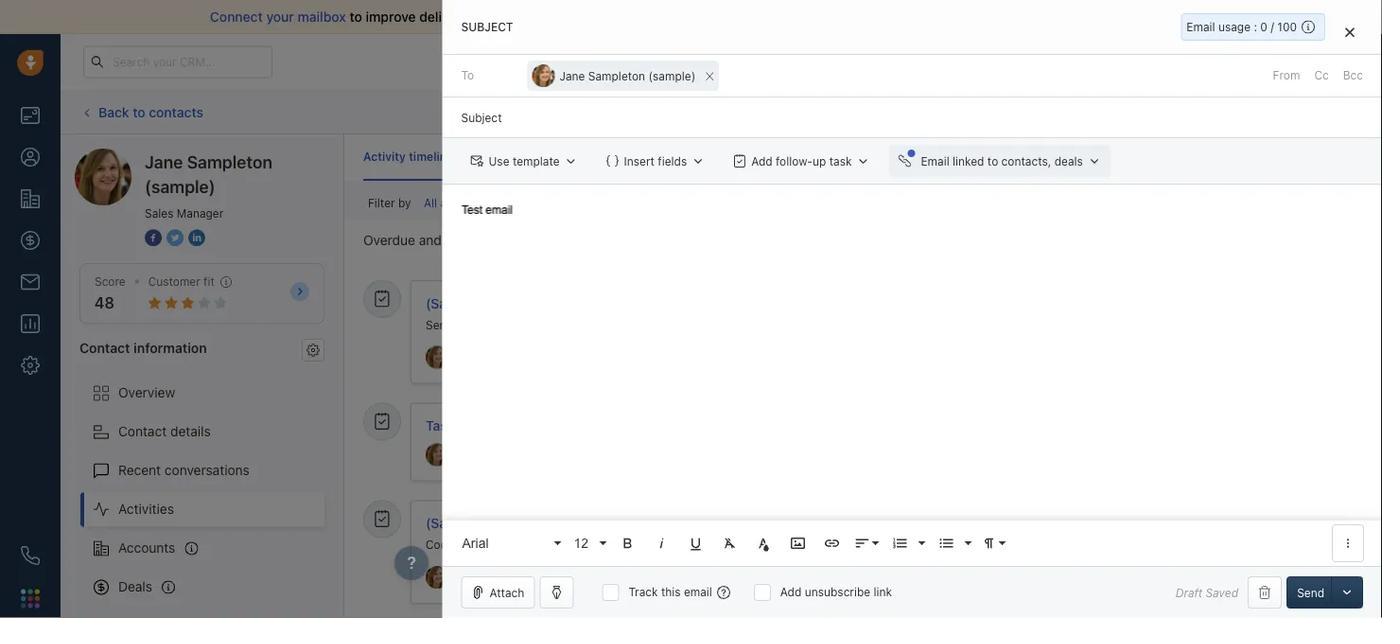 Task type: describe. For each thing, give the bounding box(es) containing it.
jane inside jane sampleton (sample) ×
[[560, 69, 585, 82]]

available.
[[686, 105, 736, 118]]

0 vertical spatial jane sampleton (sample)
[[145, 151, 273, 196]]

it
[[712, 538, 719, 551]]

of
[[650, 9, 663, 25]]

email usage : 0 / 100
[[1187, 20, 1298, 34]]

smith
[[744, 517, 776, 530]]

email for email
[[641, 106, 669, 119]]

jane sampleton (sample) link
[[450, 569, 594, 586]]

jane.
[[736, 538, 765, 551]]

jane sampleton (sample) ×
[[560, 65, 715, 85]]

to inside back to contacts link
[[133, 104, 145, 120]]

john smith
[[715, 517, 776, 530]]

this inside (sample) send the proposal document send the proposal document and follow up with this contact after it.
[[684, 318, 703, 331]]

after
[[750, 318, 776, 331]]

underline (⌘u) image
[[688, 535, 705, 552]]

the down overdue and upcoming activities
[[522, 295, 542, 311]]

48 button
[[95, 294, 114, 312]]

(sample) send the pricing quote
[[426, 516, 628, 531]]

back to contacts
[[98, 104, 203, 120]]

periods
[[568, 197, 608, 210]]

(sample) send the proposal document send the proposal document and follow up with this contact after it.
[[426, 295, 789, 331]]

linked
[[953, 154, 985, 168]]

mark complete button
[[1197, 511, 1315, 543]]

upcoming
[[590, 517, 646, 530]]

mark
[[1225, 520, 1252, 534]]

sales
[[145, 206, 174, 220]]

email image
[[1195, 54, 1209, 70]]

insert fields button
[[597, 145, 715, 177]]

task inside × dialog
[[830, 154, 852, 168]]

text color image
[[756, 535, 773, 552]]

1 vertical spatial quote
[[625, 538, 656, 551]]

ordered list image
[[892, 535, 909, 552]]

1 vertical spatial jane
[[145, 151, 183, 172]]

facebook circled image
[[145, 227, 162, 247]]

Write a subject line text field
[[442, 98, 1383, 137]]

click
[[739, 105, 765, 118]]

upcoming
[[445, 232, 506, 248]]

use
[[489, 154, 510, 168]]

your
[[266, 9, 294, 25]]

twitter circled image
[[167, 227, 184, 247]]

insert fields
[[624, 154, 687, 168]]

(sample) send the proposal document link
[[426, 295, 667, 312]]

all activities
[[424, 197, 489, 210]]

1 vertical spatial sampleton
[[187, 151, 273, 172]]

email linked to contacts, deals
[[921, 154, 1084, 168]]

phone element
[[11, 537, 49, 574]]

all for all time periods
[[525, 197, 538, 210]]

0
[[1261, 20, 1268, 34]]

to left start
[[1073, 9, 1086, 25]]

overview
[[118, 385, 175, 400]]

0 horizontal spatial 1
[[458, 418, 464, 434]]

all time periods
[[525, 197, 608, 210]]

send up the arial
[[486, 516, 518, 531]]

2 vertical spatial sampleton
[[479, 571, 538, 584]]

mailbox
[[298, 9, 346, 25]]

sampleton inside jane sampleton (sample) ×
[[589, 69, 646, 82]]

tasks
[[542, 150, 574, 163]]

meetings
[[613, 150, 664, 163]]

so you don't have to start from scratch.
[[959, 9, 1206, 25]]

09:00
[[926, 517, 959, 530]]

use template
[[489, 154, 560, 168]]

accounts
[[118, 540, 175, 556]]

create custom sales activity
[[742, 150, 900, 163]]

2023
[[888, 517, 916, 530]]

create custom sales activity link
[[721, 150, 900, 163]]

and left enable
[[503, 9, 526, 25]]

all for all activities
[[424, 197, 437, 210]]

insert image (⌘p) image
[[790, 535, 807, 552]]

contact for contact details
[[118, 424, 167, 439]]

email inside × dialog
[[684, 585, 713, 599]]

) for notes ( 1 )
[[519, 150, 523, 163]]

create
[[742, 150, 779, 163]]

12 button
[[567, 524, 609, 562]]

send inside button
[[1298, 586, 1325, 599]]

add for add unsubscribe link
[[781, 585, 802, 599]]

draft
[[1176, 586, 1203, 599]]

arial
[[462, 536, 489, 550]]

complete
[[1255, 520, 1305, 534]]

task 1
[[426, 418, 464, 434]]

0 vertical spatial document
[[604, 295, 667, 311]]

insert link (⌘k) image
[[824, 535, 841, 552]]

0 vertical spatial pricing
[[546, 516, 589, 531]]

email button
[[612, 96, 680, 128]]

to
[[461, 69, 474, 82]]

score 48
[[95, 275, 126, 312]]

1 vertical spatial document
[[527, 318, 580, 331]]

track this email
[[629, 585, 713, 599]]

(sample) inside jane sampleton (sample) ×
[[649, 69, 696, 82]]

and left send
[[659, 538, 679, 551]]

unordered list image
[[938, 535, 955, 552]]

(sample) for (sample) send the proposal document send the proposal document and follow up with this contact after it.
[[426, 295, 483, 311]]

+1
[[603, 571, 616, 584]]

updates available. click to refresh.
[[638, 105, 824, 118]]

tasks image for task 1
[[374, 413, 391, 430]]

none text field inside × dialog
[[725, 61, 729, 91]]

template
[[513, 154, 560, 168]]

saved
[[1206, 586, 1239, 599]]

freshworks switcher image
[[21, 589, 40, 608]]

on
[[827, 517, 840, 530]]

email for email linked to contacts, deals
[[921, 154, 950, 168]]

× link
[[701, 60, 720, 90]]

fields
[[658, 154, 687, 168]]

send button
[[1287, 576, 1335, 609]]

for
[[547, 538, 562, 551]]

( for meetings
[[667, 150, 672, 163]]

1 horizontal spatial proposal
[[546, 295, 600, 311]]

coordinate
[[426, 538, 485, 551]]

bold (⌘b) image
[[619, 535, 637, 552]]

add for add follow-up task
[[752, 154, 773, 168]]

connect your mailbox link
[[210, 9, 350, 25]]

19,
[[869, 517, 885, 530]]

bcc
[[1344, 69, 1364, 82]]

due
[[802, 517, 824, 530]]

cc
[[1315, 69, 1329, 82]]

( for notes
[[508, 150, 513, 163]]

email for email usage : 0 / 100
[[1187, 20, 1216, 34]]

the inside (sample) send the pricing quote link
[[522, 516, 542, 531]]

use template button
[[461, 145, 587, 177]]

contact
[[707, 318, 747, 331]]

tasks image for (sample) send the proposal document
[[374, 290, 391, 307]]

track
[[629, 585, 658, 599]]

by
[[398, 197, 411, 210]]

nov
[[844, 517, 866, 530]]

sales
[[827, 150, 856, 163]]

information
[[134, 340, 207, 355]]

overdue
[[363, 232, 415, 248]]

the down (sample) send the proposal document 'link'
[[456, 318, 474, 331]]

(sample) for (sample) send the pricing quote
[[426, 516, 483, 531]]

tasks image
[[374, 510, 391, 527]]



Task type: locate. For each thing, give the bounding box(es) containing it.
manager
[[177, 206, 224, 220]]

1 vertical spatial this
[[661, 585, 681, 599]]

× dialog
[[442, 0, 1383, 618]]

jane down coordinate
[[450, 571, 476, 584]]

0 horizontal spatial document
[[527, 318, 580, 331]]

contact for contact information
[[80, 340, 130, 355]]

email left the usage
[[1187, 20, 1216, 34]]

start
[[1089, 9, 1118, 25]]

pricing down upcoming
[[585, 538, 622, 551]]

1 horizontal spatial document
[[604, 295, 667, 311]]

1 horizontal spatial (sample)
[[541, 571, 590, 584]]

(sample) up sales manager
[[145, 176, 215, 196]]

task up italic (⌘i) image at bottom
[[649, 517, 672, 530]]

None text field
[[725, 61, 729, 91]]

follow
[[607, 318, 638, 331]]

email left linked
[[921, 154, 950, 168]]

recent
[[118, 462, 161, 478]]

2 horizontal spatial jane
[[560, 69, 585, 82]]

contact
[[80, 340, 130, 355], [118, 424, 167, 439]]

tasks image down overdue in the top left of the page
[[374, 290, 391, 307]]

task
[[426, 418, 455, 434]]

2 vertical spatial email
[[921, 154, 950, 168]]

contact up the recent
[[118, 424, 167, 439]]

0 vertical spatial email
[[666, 9, 700, 25]]

all inside all activities link
[[424, 197, 437, 210]]

1 vertical spatial email
[[641, 106, 669, 119]]

back to contacts link
[[80, 97, 204, 127]]

0 horizontal spatial up
[[641, 318, 655, 331]]

0 vertical spatial contact
[[80, 340, 130, 355]]

document up follow
[[604, 295, 667, 311]]

recent conversations
[[118, 462, 250, 478]]

: up insert link (⌘k) icon on the bottom right of page
[[840, 517, 844, 530]]

1 (sample) from the top
[[426, 295, 483, 311]]

send down overdue and upcoming activities
[[426, 318, 453, 331]]

add follow-up task
[[752, 154, 852, 168]]

to right 'back' on the top left of the page
[[133, 104, 145, 120]]

jane down 2-
[[560, 69, 585, 82]]

paragraph format image
[[981, 535, 998, 552]]

1 horizontal spatial all
[[525, 197, 538, 210]]

jane sampleton (sample) up manager
[[145, 151, 273, 196]]

draft saved
[[1176, 586, 1239, 599]]

pricing up 12
[[546, 516, 589, 531]]

) for meetings ( 1 )
[[678, 150, 682, 163]]

1 vertical spatial with
[[488, 538, 510, 551]]

up right follow
[[641, 318, 655, 331]]

1 vertical spatial :
[[840, 517, 844, 530]]

call button
[[689, 96, 747, 128]]

add left follow-
[[752, 154, 773, 168]]

sampleton up the email button
[[589, 69, 646, 82]]

1 horizontal spatial )
[[678, 150, 682, 163]]

0 vertical spatial tasks image
[[374, 290, 391, 307]]

and left follow
[[584, 318, 603, 331]]

so
[[959, 9, 974, 25]]

custom
[[782, 150, 824, 163]]

this
[[684, 318, 703, 331], [661, 585, 681, 599]]

2 horizontal spatial (sample)
[[649, 69, 696, 82]]

2 horizontal spatial email
[[1187, 20, 1216, 34]]

0 horizontal spatial this
[[661, 585, 681, 599]]

×
[[705, 65, 715, 85]]

tasks image left task
[[374, 413, 391, 430]]

1 ( from the left
[[508, 150, 513, 163]]

document down (sample) send the proposal document 'link'
[[527, 318, 580, 331]]

coordinate with steve for the pricing quote and send it to jane.
[[426, 538, 765, 551]]

( right insert
[[667, 150, 672, 163]]

: for 0
[[1254, 20, 1258, 34]]

: inside × dialog
[[1254, 20, 1258, 34]]

add follow-up task button
[[724, 145, 880, 177], [724, 145, 880, 177]]

0 horizontal spatial (
[[508, 150, 513, 163]]

(sample) down overdue and upcoming activities
[[426, 295, 483, 311]]

from
[[1274, 69, 1301, 82]]

0 vertical spatial add
[[752, 154, 773, 168]]

align image
[[854, 535, 871, 552]]

1 ) from the left
[[519, 150, 523, 163]]

0 vertical spatial quote
[[592, 516, 628, 531]]

pricing
[[546, 516, 589, 531], [585, 538, 622, 551]]

customer
[[148, 275, 200, 288]]

1 vertical spatial add
[[781, 585, 802, 599]]

sales manager
[[145, 206, 224, 220]]

2 horizontal spatial 1
[[672, 150, 678, 163]]

all left the time
[[525, 197, 538, 210]]

improve
[[366, 9, 416, 25]]

48
[[95, 294, 114, 312]]

Search your CRM... text field
[[83, 46, 273, 78]]

jane down contacts
[[145, 151, 183, 172]]

usage
[[1219, 20, 1251, 34]]

with right follow
[[658, 318, 681, 331]]

1 vertical spatial (sample)
[[145, 176, 215, 196]]

filter
[[368, 197, 395, 210]]

1 horizontal spatial activities
[[509, 232, 564, 248]]

activities down the time
[[509, 232, 564, 248]]

don't
[[1004, 9, 1036, 25]]

tasks image
[[374, 290, 391, 307], [374, 413, 391, 430]]

steve
[[514, 538, 544, 551]]

details
[[170, 424, 211, 439]]

activities
[[441, 197, 489, 210], [509, 232, 564, 248]]

to right linked
[[988, 154, 999, 168]]

more misc image
[[1340, 535, 1357, 552]]

/
[[1271, 20, 1275, 34]]

it.
[[779, 318, 789, 331]]

to
[[350, 9, 362, 25], [1073, 9, 1086, 25], [133, 104, 145, 120], [768, 105, 779, 118], [988, 154, 999, 168], [722, 538, 733, 551]]

application
[[442, 185, 1383, 618]]

0 vertical spatial proposal
[[546, 295, 600, 311]]

contacts,
[[1002, 154, 1052, 168]]

john
[[715, 517, 741, 530]]

the up 'steve'
[[522, 516, 542, 531]]

fit
[[204, 275, 215, 288]]

|
[[919, 517, 923, 530]]

0 horizontal spatial activities
[[441, 197, 489, 210]]

1 all from the left
[[424, 197, 437, 210]]

: left "0"
[[1254, 20, 1258, 34]]

deliverability
[[420, 9, 500, 25]]

to inside the updates available. click to refresh. link
[[768, 105, 779, 118]]

from
[[1122, 9, 1151, 25]]

subject
[[461, 20, 513, 34]]

overdue and upcoming activities
[[363, 232, 564, 248]]

to right mailbox
[[350, 9, 362, 25]]

to right it
[[722, 538, 733, 551]]

call link
[[689, 96, 747, 128]]

with inside (sample) send the proposal document send the proposal document and follow up with this contact after it.
[[658, 318, 681, 331]]

add left unsubscribe
[[781, 585, 802, 599]]

1 vertical spatial activities
[[509, 232, 564, 248]]

1 vertical spatial up
[[641, 318, 655, 331]]

up inside × dialog
[[813, 154, 827, 168]]

1 vertical spatial proposal
[[477, 318, 523, 331]]

jane sampleton (sample) up attach on the left bottom of the page
[[450, 571, 590, 584]]

(sample) inside (sample) send the proposal document send the proposal document and follow up with this contact after it.
[[426, 295, 483, 311]]

filter by
[[368, 197, 411, 210]]

email inside button
[[921, 154, 950, 168]]

(sample) send the pricing quote link
[[426, 516, 628, 532]]

close image
[[1346, 27, 1355, 37]]

all inside all time periods button
[[525, 197, 538, 210]]

1 vertical spatial task
[[649, 517, 672, 530]]

0 horizontal spatial proposal
[[477, 318, 523, 331]]

1 horizontal spatial up
[[813, 154, 827, 168]]

send down complete
[[1298, 586, 1325, 599]]

0 horizontal spatial jane sampleton (sample)
[[145, 151, 273, 196]]

0 vertical spatial (sample)
[[426, 295, 483, 311]]

) right use
[[519, 150, 523, 163]]

the right for
[[565, 538, 582, 551]]

1 horizontal spatial jane
[[450, 571, 476, 584]]

notes ( 1 )
[[472, 150, 523, 163]]

1 horizontal spatial jane sampleton (sample)
[[450, 571, 590, 584]]

phone image
[[21, 546, 40, 565]]

all activities link
[[419, 192, 506, 215]]

upcoming task
[[590, 517, 672, 530]]

updates available. click to refresh. link
[[610, 94, 833, 129]]

1 horizontal spatial task
[[830, 154, 852, 168]]

activities up overdue and upcoming activities
[[441, 197, 489, 210]]

(sample) left × link
[[649, 69, 696, 82]]

updates
[[638, 105, 683, 118]]

email inside button
[[641, 106, 669, 119]]

2 horizontal spatial sampleton
[[589, 69, 646, 82]]

2 vertical spatial (sample)
[[541, 571, 590, 584]]

2 ( from the left
[[667, 150, 672, 163]]

this right track
[[661, 585, 681, 599]]

this left contact
[[684, 318, 703, 331]]

task right custom on the top of the page
[[830, 154, 852, 168]]

sync
[[617, 9, 647, 25]]

1 right use
[[513, 150, 519, 163]]

contact down 48
[[80, 340, 130, 355]]

0 vertical spatial email
[[1187, 20, 1216, 34]]

0 vertical spatial sampleton
[[589, 69, 646, 82]]

1 vertical spatial contact
[[118, 424, 167, 439]]

: for nov
[[840, 517, 844, 530]]

document
[[604, 295, 667, 311], [527, 318, 580, 331]]

1 right task
[[458, 418, 464, 434]]

0 horizontal spatial :
[[840, 517, 844, 530]]

you
[[978, 9, 1000, 25]]

2 all from the left
[[525, 197, 538, 210]]

1 for notes ( 1 )
[[513, 150, 519, 163]]

) right insert
[[678, 150, 682, 163]]

and inside (sample) send the proposal document send the proposal document and follow up with this contact after it.
[[584, 318, 603, 331]]

0 horizontal spatial with
[[488, 538, 510, 551]]

this inside × dialog
[[661, 585, 681, 599]]

activity
[[859, 150, 900, 163]]

2 ) from the left
[[678, 150, 682, 163]]

(sample) up coordinate
[[426, 516, 483, 531]]

send
[[682, 538, 709, 551]]

conversations.
[[703, 9, 795, 25]]

1 vertical spatial pricing
[[585, 538, 622, 551]]

:
[[1254, 20, 1258, 34], [840, 517, 844, 530]]

1 horizontal spatial this
[[684, 318, 703, 331]]

all time periods button
[[520, 191, 626, 215]]

sampleton up attach on the left bottom of the page
[[479, 571, 538, 584]]

clear formatting image
[[722, 535, 739, 552]]

send down upcoming
[[486, 295, 518, 311]]

0 horizontal spatial )
[[519, 150, 523, 163]]

2-
[[575, 9, 589, 25]]

with
[[658, 318, 681, 331], [488, 538, 510, 551]]

proposal
[[546, 295, 600, 311], [477, 318, 523, 331]]

1 right insert
[[672, 150, 678, 163]]

connect
[[210, 9, 263, 25]]

1 for meetings ( 1 )
[[672, 150, 678, 163]]

attach
[[490, 586, 525, 599]]

up left sales
[[813, 154, 827, 168]]

1 horizontal spatial 1
[[513, 150, 519, 163]]

refresh.
[[782, 105, 824, 118]]

1 vertical spatial tasks image
[[374, 413, 391, 430]]

(sample)
[[649, 69, 696, 82], [145, 176, 215, 196], [541, 571, 590, 584]]

the
[[522, 295, 542, 311], [456, 318, 474, 331], [522, 516, 542, 531], [565, 538, 582, 551]]

0 vertical spatial this
[[684, 318, 703, 331]]

(sample) down for
[[541, 571, 590, 584]]

italic (⌘i) image
[[654, 535, 671, 552]]

up inside (sample) send the proposal document send the proposal document and follow up with this contact after it.
[[641, 318, 655, 331]]

0 horizontal spatial email
[[641, 106, 669, 119]]

0 horizontal spatial add
[[752, 154, 773, 168]]

0 vertical spatial task
[[830, 154, 852, 168]]

1 horizontal spatial with
[[658, 318, 681, 331]]

and right overdue in the top left of the page
[[419, 232, 442, 248]]

email down jane sampleton (sample) ×
[[641, 106, 669, 119]]

linkedin circled image
[[188, 227, 205, 247]]

1 vertical spatial (sample)
[[426, 516, 483, 531]]

task
[[830, 154, 852, 168], [649, 517, 672, 530]]

meetings ( 1 )
[[613, 150, 682, 163]]

email down send
[[684, 585, 713, 599]]

with left 'steve'
[[488, 538, 510, 551]]

all right by
[[424, 197, 437, 210]]

1 horizontal spatial email
[[921, 154, 950, 168]]

1 horizontal spatial sampleton
[[479, 571, 538, 584]]

to right the click
[[768, 105, 779, 118]]

mng settings image
[[307, 343, 320, 357]]

0 horizontal spatial task
[[649, 517, 672, 530]]

0 vertical spatial with
[[658, 318, 681, 331]]

( right notes
[[508, 150, 513, 163]]

1 tasks image from the top
[[374, 290, 391, 307]]

to inside email linked to contacts, deals button
[[988, 154, 999, 168]]

1 vertical spatial jane sampleton (sample)
[[450, 571, 590, 584]]

email right of
[[666, 9, 700, 25]]

have
[[1040, 9, 1069, 25]]

0 vertical spatial (sample)
[[649, 69, 696, 82]]

1 horizontal spatial add
[[781, 585, 802, 599]]

unsubscribe
[[805, 585, 871, 599]]

0 vertical spatial jane
[[560, 69, 585, 82]]

activity
[[363, 150, 406, 163]]

0 horizontal spatial all
[[424, 197, 437, 210]]

0 horizontal spatial jane
[[145, 151, 183, 172]]

0 horizontal spatial (sample)
[[145, 176, 215, 196]]

quote up coordinate with steve for the pricing quote and send it to jane.
[[592, 516, 628, 531]]

1 vertical spatial email
[[684, 585, 713, 599]]

0 vertical spatial :
[[1254, 20, 1258, 34]]

0 horizontal spatial sampleton
[[187, 151, 273, 172]]

application containing arial
[[442, 185, 1383, 618]]

2 vertical spatial jane
[[450, 571, 476, 584]]

quote down upcoming task
[[625, 538, 656, 551]]

1 horizontal spatial (
[[667, 150, 672, 163]]

1 horizontal spatial :
[[1254, 20, 1258, 34]]

sampleton up manager
[[187, 151, 273, 172]]

add unsubscribe link
[[781, 585, 893, 599]]

contact information
[[80, 340, 207, 355]]

2 (sample) from the top
[[426, 516, 483, 531]]

100
[[1278, 20, 1298, 34]]

0 vertical spatial up
[[813, 154, 827, 168]]

(
[[508, 150, 513, 163], [667, 150, 672, 163]]

0 vertical spatial activities
[[441, 197, 489, 210]]

2 tasks image from the top
[[374, 413, 391, 430]]

follow-
[[776, 154, 813, 168]]



Task type: vqa. For each thing, say whether or not it's contained in the screenshot.
the left up
yes



